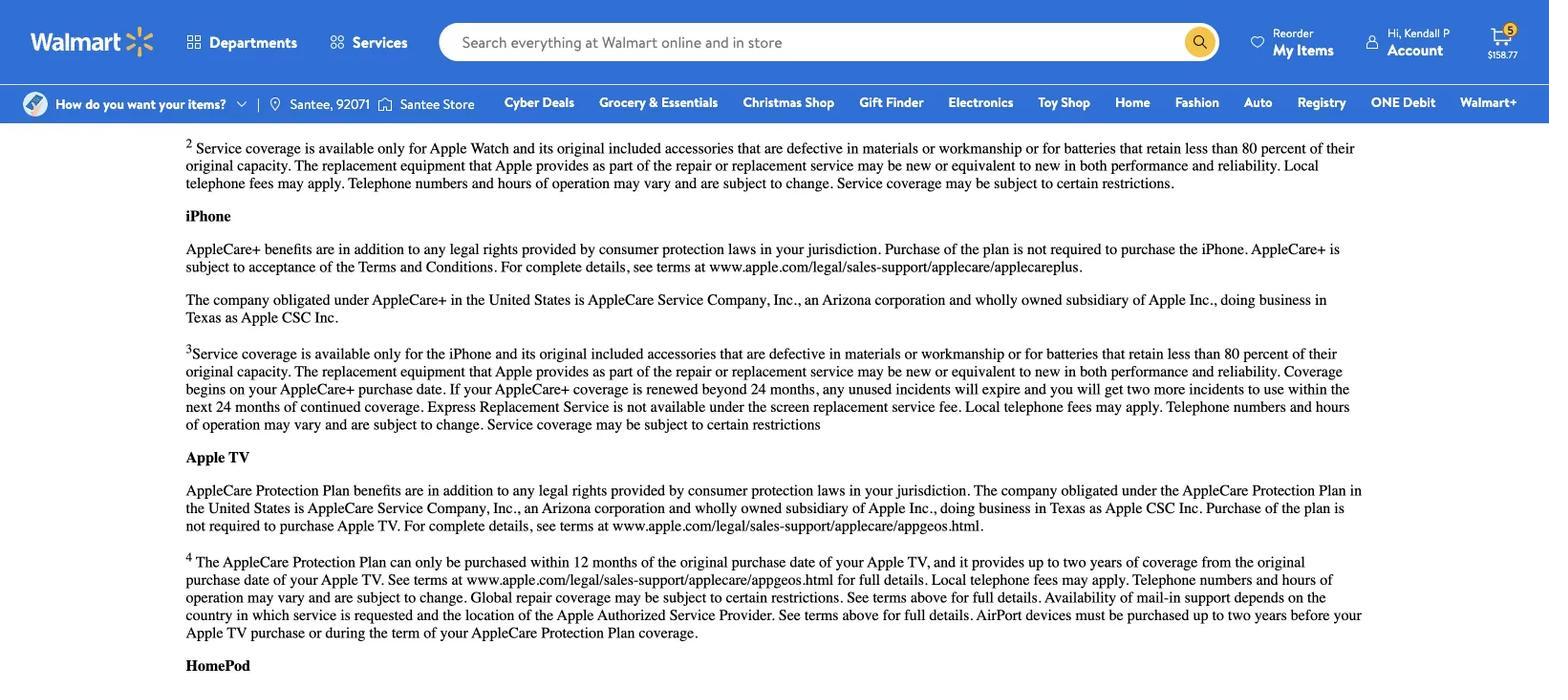 Task type: locate. For each thing, give the bounding box(es) containing it.
0 horizontal spatial  image
[[23, 92, 48, 117]]

how
[[55, 95, 82, 113]]

&
[[649, 93, 658, 111]]

 image left how
[[23, 92, 48, 117]]

cyber deals link
[[496, 92, 583, 112]]

gift finder link
[[851, 92, 932, 112]]

how do you want your items?
[[55, 95, 226, 113]]

cyber deals
[[504, 93, 574, 111]]

shop
[[805, 93, 834, 111], [1061, 93, 1090, 111]]

fashion
[[1175, 93, 1219, 111]]

p
[[1443, 24, 1450, 41]]

you
[[103, 95, 124, 113]]

walmart+
[[1461, 93, 1518, 111]]

fashion link
[[1167, 92, 1228, 112]]

reorder my items
[[1273, 24, 1334, 60]]

toy shop link
[[1030, 92, 1099, 112]]

items
[[1297, 39, 1334, 60]]

services
[[353, 32, 408, 53]]

gift finder
[[859, 93, 924, 111]]

shop right toy
[[1061, 93, 1090, 111]]

walmart image
[[31, 27, 155, 57]]

registry
[[1298, 93, 1346, 111]]

santee store
[[400, 95, 475, 113]]

walmart+ link
[[1452, 92, 1526, 112]]

 image right |
[[267, 97, 283, 112]]

search icon image
[[1193, 34, 1208, 50]]

christmas shop link
[[734, 92, 843, 112]]

electronics
[[949, 93, 1013, 111]]

hi,
[[1388, 24, 1402, 41]]

$158.77
[[1488, 48, 1518, 61]]

gift
[[859, 93, 883, 111]]

2 shop from the left
[[1061, 93, 1090, 111]]

0 horizontal spatial shop
[[805, 93, 834, 111]]

home link
[[1107, 92, 1159, 112]]

electronics link
[[940, 92, 1022, 112]]

1 shop from the left
[[805, 93, 834, 111]]

services button
[[314, 19, 424, 65]]

kendall
[[1404, 24, 1440, 41]]

one
[[1371, 93, 1400, 111]]

departments button
[[170, 19, 314, 65]]

santee
[[400, 95, 440, 113]]

shop for toy shop
[[1061, 93, 1090, 111]]

 image
[[23, 92, 48, 117], [267, 97, 283, 112]]

grocery & essentials
[[599, 93, 718, 111]]

santee, 92071
[[290, 95, 370, 113]]

home
[[1115, 93, 1150, 111]]

1 horizontal spatial  image
[[267, 97, 283, 112]]

auto link
[[1236, 92, 1281, 112]]

Search search field
[[439, 23, 1219, 61]]

1 horizontal spatial shop
[[1061, 93, 1090, 111]]

items?
[[188, 95, 226, 113]]

 image
[[377, 95, 393, 114]]

shop right christmas
[[805, 93, 834, 111]]



Task type: vqa. For each thing, say whether or not it's contained in the screenshot.
Reorder
yes



Task type: describe. For each thing, give the bounding box(es) containing it.
grocery & essentials link
[[591, 92, 727, 112]]

one debit
[[1371, 93, 1436, 111]]

deals
[[542, 93, 574, 111]]

toy
[[1038, 93, 1058, 111]]

 image for santee, 92071
[[267, 97, 283, 112]]

your
[[159, 95, 185, 113]]

want
[[127, 95, 156, 113]]

hi, kendall p account
[[1388, 24, 1450, 60]]

toy shop
[[1038, 93, 1090, 111]]

debit
[[1403, 93, 1436, 111]]

92071
[[336, 95, 370, 113]]

registry link
[[1289, 92, 1355, 112]]

 image for how do you want your items?
[[23, 92, 48, 117]]

5
[[1507, 22, 1514, 38]]

|
[[257, 95, 260, 113]]

store
[[443, 95, 475, 113]]

christmas shop
[[743, 93, 834, 111]]

do
[[85, 95, 100, 113]]

santee,
[[290, 95, 333, 113]]

account
[[1388, 39, 1443, 60]]

auto
[[1244, 93, 1273, 111]]

Walmart Site-Wide search field
[[439, 23, 1219, 61]]

finder
[[886, 93, 924, 111]]

essentials
[[661, 93, 718, 111]]

cyber
[[504, 93, 539, 111]]

shop for christmas shop
[[805, 93, 834, 111]]

one debit link
[[1363, 92, 1444, 112]]

my
[[1273, 39, 1293, 60]]

grocery
[[599, 93, 646, 111]]

christmas
[[743, 93, 802, 111]]

departments
[[209, 32, 297, 53]]

reorder
[[1273, 24, 1314, 41]]



